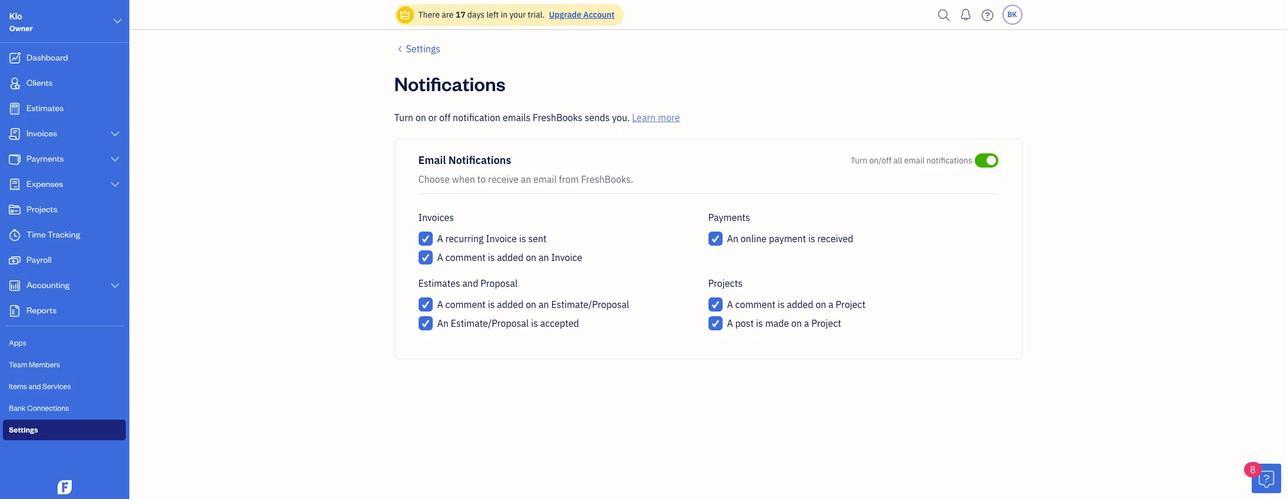 Task type: describe. For each thing, give the bounding box(es) containing it.
time tracking link
[[3, 224, 126, 248]]

added for invoice
[[497, 252, 524, 264]]

turn on/off all email notifications
[[851, 155, 973, 166]]

on for a post is made on a project
[[792, 318, 802, 329]]

is left received
[[809, 233, 816, 245]]

on/off
[[870, 155, 892, 166]]

on for a comment is added on a project
[[816, 299, 827, 311]]

1 vertical spatial invoices
[[419, 212, 454, 224]]

client image
[[8, 78, 22, 89]]

team members link
[[3, 355, 126, 375]]

trial.
[[528, 9, 545, 20]]

a recurring invoice is sent
[[437, 233, 547, 245]]

there are 17 days left in your trial. upgrade account
[[419, 9, 615, 20]]

notification
[[453, 112, 501, 124]]

projects inside main element
[[26, 204, 57, 215]]

0 vertical spatial estimate/proposal
[[551, 299, 630, 311]]

bk
[[1008, 10, 1017, 19]]

connections
[[27, 404, 69, 413]]

notifications
[[927, 155, 973, 166]]

estimates for estimates
[[26, 102, 64, 114]]

an online payment is received
[[727, 233, 854, 245]]

an for invoice
[[539, 252, 549, 264]]

a for added
[[829, 299, 834, 311]]

made
[[766, 318, 789, 329]]

payroll link
[[3, 249, 126, 273]]

0 vertical spatial settings link
[[394, 42, 441, 56]]

choose when to receive an email from freshbooks.
[[419, 174, 634, 185]]

payroll
[[26, 254, 52, 265]]

time tracking
[[26, 229, 80, 240]]

report image
[[8, 305, 22, 317]]

and for items
[[28, 382, 41, 391]]

accounting
[[26, 279, 70, 291]]

on for a comment is added on an estimate/proposal
[[526, 299, 537, 311]]

invoices link
[[3, 122, 126, 146]]

estimate image
[[8, 103, 22, 115]]

received
[[818, 233, 854, 245]]

there
[[419, 9, 440, 20]]

a for made
[[805, 318, 810, 329]]

bk button
[[1003, 5, 1023, 25]]

project for a comment is added on a project
[[836, 299, 866, 311]]

all
[[894, 155, 903, 166]]

a for a comment is added on an estimate/proposal
[[437, 299, 443, 311]]

left
[[487, 9, 499, 20]]

post
[[736, 318, 754, 329]]

items and services
[[9, 382, 71, 391]]

a for a post is made on a project
[[727, 318, 733, 329]]

freshbooks.
[[581, 174, 634, 185]]

payment
[[769, 233, 806, 245]]

money image
[[8, 255, 22, 266]]

notifications image
[[957, 3, 976, 26]]

main element
[[0, 0, 159, 499]]

go to help image
[[979, 6, 997, 24]]

reports link
[[3, 299, 126, 324]]

1 horizontal spatial payments
[[709, 212, 750, 224]]

payments inside main element
[[26, 153, 64, 164]]

chevron large down image
[[110, 281, 121, 291]]

more
[[658, 112, 680, 124]]

emails
[[503, 112, 531, 124]]

email
[[419, 154, 446, 167]]

is for a post is made on a project
[[756, 318, 763, 329]]

1 vertical spatial notifications
[[449, 154, 511, 167]]

freshbooks
[[533, 112, 583, 124]]

owner
[[9, 24, 33, 33]]

is for a comment is added on an estimate/proposal
[[488, 299, 495, 311]]

days
[[468, 9, 485, 20]]

0 horizontal spatial settings link
[[3, 420, 126, 441]]

payment image
[[8, 154, 22, 165]]

on left or at the left top of the page
[[416, 112, 426, 124]]

an for an online payment is received
[[727, 233, 739, 245]]

17
[[456, 9, 466, 20]]

chevron large down image for invoices
[[110, 129, 121, 139]]

members
[[29, 360, 60, 369]]

receive
[[488, 174, 519, 185]]

accounting link
[[3, 274, 126, 298]]

dashboard link
[[3, 46, 126, 71]]

chart image
[[8, 280, 22, 292]]

a comment is added on a project
[[727, 299, 866, 311]]

comment for a comment is added on a project
[[736, 299, 776, 311]]

search image
[[935, 6, 954, 24]]

8 button
[[1245, 462, 1282, 494]]

on for a comment is added on an invoice
[[526, 252, 537, 264]]

chevron large down image for payments
[[110, 155, 121, 164]]

payments link
[[3, 148, 126, 172]]

estimates link
[[3, 97, 126, 121]]

clients
[[26, 77, 53, 88]]

projects link
[[3, 198, 126, 222]]

a comment is added on an invoice
[[437, 252, 583, 264]]



Task type: locate. For each thing, give the bounding box(es) containing it.
estimates down recurring
[[419, 278, 460, 289]]

2 vertical spatial an
[[539, 299, 549, 311]]

learn more link
[[632, 112, 680, 124]]

a
[[829, 299, 834, 311], [805, 318, 810, 329]]

is down the proposal
[[488, 299, 495, 311]]

0 vertical spatial invoice
[[486, 233, 517, 245]]

1 horizontal spatial an
[[727, 233, 739, 245]]

0 horizontal spatial settings
[[9, 425, 38, 435]]

added for estimate/proposal
[[497, 299, 524, 311]]

estimates and proposal
[[419, 278, 518, 289]]

added
[[497, 252, 524, 264], [497, 299, 524, 311], [787, 299, 814, 311]]

a up a post is made on a project
[[727, 299, 733, 311]]

items and services link
[[3, 376, 126, 397]]

turn left or at the left top of the page
[[394, 112, 414, 124]]

is for an estimate/proposal is accepted
[[531, 318, 538, 329]]

klo owner
[[9, 11, 33, 33]]

an right receive
[[521, 174, 531, 185]]

comment up post
[[736, 299, 776, 311]]

0 vertical spatial invoices
[[26, 128, 57, 139]]

an left online
[[727, 233, 739, 245]]

notifications up to
[[449, 154, 511, 167]]

0 horizontal spatial turn
[[394, 112, 414, 124]]

an down estimates and proposal
[[437, 318, 449, 329]]

crown image
[[399, 9, 411, 21]]

are
[[442, 9, 454, 20]]

a
[[437, 233, 443, 245], [437, 252, 443, 264], [437, 299, 443, 311], [727, 299, 733, 311], [727, 318, 733, 329]]

dashboard
[[26, 52, 68, 63]]

0 horizontal spatial an
[[437, 318, 449, 329]]

upgrade
[[549, 9, 582, 20]]

0 horizontal spatial invoices
[[26, 128, 57, 139]]

resource center badge image
[[1252, 464, 1282, 494]]

sent
[[529, 233, 547, 245]]

0 vertical spatial estimates
[[26, 102, 64, 114]]

0 vertical spatial settings
[[406, 43, 441, 55]]

0 horizontal spatial projects
[[26, 204, 57, 215]]

bank connections link
[[3, 398, 126, 419]]

and left the proposal
[[463, 278, 479, 289]]

expenses link
[[3, 173, 126, 197]]

on down sent
[[526, 252, 537, 264]]

project for a post is made on a project
[[812, 318, 842, 329]]

settings link down the bank connections link
[[3, 420, 126, 441]]

off
[[439, 112, 451, 124]]

comment for a comment is added on an estimate/proposal
[[446, 299, 486, 311]]

comment down estimates and proposal
[[446, 299, 486, 311]]

apps
[[9, 338, 26, 348]]

a left post
[[727, 318, 733, 329]]

projects up post
[[709, 278, 743, 289]]

1 vertical spatial settings
[[9, 425, 38, 435]]

0 horizontal spatial a
[[805, 318, 810, 329]]

bank
[[9, 404, 26, 413]]

1 horizontal spatial a
[[829, 299, 834, 311]]

settings down the there on the top left of the page
[[406, 43, 441, 55]]

a left recurring
[[437, 233, 443, 245]]

is
[[519, 233, 526, 245], [809, 233, 816, 245], [488, 252, 495, 264], [488, 299, 495, 311], [778, 299, 785, 311], [531, 318, 538, 329], [756, 318, 763, 329]]

is up a post is made on a project
[[778, 299, 785, 311]]

1 vertical spatial estimate/proposal
[[451, 318, 529, 329]]

invoice up a comment is added on an estimate/proposal at the left bottom
[[551, 252, 583, 264]]

team
[[9, 360, 27, 369]]

0 vertical spatial project
[[836, 299, 866, 311]]

a post is made on a project
[[727, 318, 842, 329]]

invoices
[[26, 128, 57, 139], [419, 212, 454, 224]]

1 horizontal spatial settings
[[406, 43, 441, 55]]

invoices inside main element
[[26, 128, 57, 139]]

chevron large down image inside payments link
[[110, 155, 121, 164]]

chevron large down image
[[112, 14, 123, 28], [110, 129, 121, 139], [110, 155, 121, 164], [110, 180, 121, 189]]

reports
[[26, 305, 57, 316]]

1 vertical spatial invoice
[[551, 252, 583, 264]]

added up a post is made on a project
[[787, 299, 814, 311]]

invoices right invoice icon
[[26, 128, 57, 139]]

on up an estimate/proposal is accepted
[[526, 299, 537, 311]]

recurring
[[446, 233, 484, 245]]

is for a comment is added on an invoice
[[488, 252, 495, 264]]

from
[[559, 174, 579, 185]]

klo
[[9, 11, 22, 22]]

when
[[452, 174, 475, 185]]

estimate/proposal down the proposal
[[451, 318, 529, 329]]

account
[[584, 9, 615, 20]]

a for a comment is added on a project
[[727, 299, 733, 311]]

in
[[501, 9, 508, 20]]

your
[[510, 9, 526, 20]]

team members
[[9, 360, 60, 369]]

an for estimate/proposal
[[539, 299, 549, 311]]

and for estimates
[[463, 278, 479, 289]]

comment down recurring
[[446, 252, 486, 264]]

1 horizontal spatial turn
[[851, 155, 868, 166]]

1 vertical spatial payments
[[709, 212, 750, 224]]

payments up online
[[709, 212, 750, 224]]

settings
[[406, 43, 441, 55], [9, 425, 38, 435]]

email
[[905, 155, 925, 166], [534, 174, 557, 185]]

1 horizontal spatial estimate/proposal
[[551, 299, 630, 311]]

8
[[1251, 464, 1256, 476]]

online
[[741, 233, 767, 245]]

1 horizontal spatial invoices
[[419, 212, 454, 224]]

1 horizontal spatial and
[[463, 278, 479, 289]]

on
[[416, 112, 426, 124], [526, 252, 537, 264], [526, 299, 537, 311], [816, 299, 827, 311], [792, 318, 802, 329]]

learn
[[632, 112, 656, 124]]

0 horizontal spatial and
[[28, 382, 41, 391]]

0 horizontal spatial estimates
[[26, 102, 64, 114]]

is down a comment is added on an estimate/proposal at the left bottom
[[531, 318, 538, 329]]

and inside items and services link
[[28, 382, 41, 391]]

is left sent
[[519, 233, 526, 245]]

1 vertical spatial estimates
[[419, 278, 460, 289]]

an for an estimate/proposal is accepted
[[437, 318, 449, 329]]

estimates down clients
[[26, 102, 64, 114]]

estimates
[[26, 102, 64, 114], [419, 278, 460, 289]]

a comment is added on an estimate/proposal
[[437, 299, 630, 311]]

invoice image
[[8, 128, 22, 140]]

services
[[42, 382, 71, 391]]

settings down bank
[[9, 425, 38, 435]]

1 vertical spatial an
[[437, 318, 449, 329]]

turn for turn on/off all email notifications
[[851, 155, 868, 166]]

0 horizontal spatial invoice
[[486, 233, 517, 245]]

and right items
[[28, 382, 41, 391]]

1 horizontal spatial invoice
[[551, 252, 583, 264]]

1 horizontal spatial estimates
[[419, 278, 460, 289]]

added down a recurring invoice is sent
[[497, 252, 524, 264]]

payments
[[26, 153, 64, 164], [709, 212, 750, 224]]

apps link
[[3, 333, 126, 354]]

freshbooks image
[[55, 481, 74, 495]]

0 vertical spatial an
[[521, 174, 531, 185]]

chevron large down image inside expenses 'link'
[[110, 180, 121, 189]]

projects
[[26, 204, 57, 215], [709, 278, 743, 289]]

turn on or off notification emails freshbooks sends you. learn more
[[394, 112, 680, 124]]

project image
[[8, 204, 22, 216]]

turn for turn on or off notification emails freshbooks sends you. learn more
[[394, 112, 414, 124]]

clients link
[[3, 72, 126, 96]]

a up a post is made on a project
[[829, 299, 834, 311]]

1 horizontal spatial projects
[[709, 278, 743, 289]]

comment for a comment is added on an invoice
[[446, 252, 486, 264]]

expenses
[[26, 178, 63, 189]]

and
[[463, 278, 479, 289], [28, 382, 41, 391]]

0 horizontal spatial email
[[534, 174, 557, 185]]

bank connections
[[9, 404, 69, 413]]

a for a comment is added on an invoice
[[437, 252, 443, 264]]

0 vertical spatial notifications
[[394, 71, 506, 96]]

1 vertical spatial email
[[534, 174, 557, 185]]

1 vertical spatial project
[[812, 318, 842, 329]]

an
[[727, 233, 739, 245], [437, 318, 449, 329]]

timer image
[[8, 229, 22, 241]]

a down estimates and proposal
[[437, 299, 443, 311]]

estimate/proposal up accepted
[[551, 299, 630, 311]]

settings link down the there on the top left of the page
[[394, 42, 441, 56]]

an down sent
[[539, 252, 549, 264]]

invoices up recurring
[[419, 212, 454, 224]]

proposal
[[481, 278, 518, 289]]

turn left on/off
[[851, 155, 868, 166]]

notifications
[[394, 71, 506, 96], [449, 154, 511, 167]]

you.
[[612, 112, 630, 124]]

0 vertical spatial an
[[727, 233, 739, 245]]

notifications up the off
[[394, 71, 506, 96]]

0 vertical spatial payments
[[26, 153, 64, 164]]

settings inside main element
[[9, 425, 38, 435]]

expense image
[[8, 179, 22, 191]]

0 vertical spatial email
[[905, 155, 925, 166]]

a down a comment is added on a project
[[805, 318, 810, 329]]

is down a recurring invoice is sent
[[488, 252, 495, 264]]

added for project
[[787, 299, 814, 311]]

on down a comment is added on a project
[[792, 318, 802, 329]]

0 vertical spatial projects
[[26, 204, 57, 215]]

an
[[521, 174, 531, 185], [539, 252, 549, 264], [539, 299, 549, 311]]

time
[[26, 229, 46, 240]]

items
[[9, 382, 27, 391]]

is right post
[[756, 318, 763, 329]]

1 vertical spatial turn
[[851, 155, 868, 166]]

a up estimates and proposal
[[437, 252, 443, 264]]

0 horizontal spatial payments
[[26, 153, 64, 164]]

upgrade account link
[[547, 9, 615, 20]]

0 horizontal spatial estimate/proposal
[[451, 318, 529, 329]]

1 horizontal spatial email
[[905, 155, 925, 166]]

0 vertical spatial turn
[[394, 112, 414, 124]]

tracking
[[47, 229, 80, 240]]

an estimate/proposal is accepted
[[437, 318, 579, 329]]

1 vertical spatial settings link
[[3, 420, 126, 441]]

added up an estimate/proposal is accepted
[[497, 299, 524, 311]]

invoice up a comment is added on an invoice
[[486, 233, 517, 245]]

is for a comment is added on a project
[[778, 299, 785, 311]]

accepted
[[540, 318, 579, 329]]

chevron large down image for expenses
[[110, 180, 121, 189]]

email left from
[[534, 174, 557, 185]]

to
[[478, 174, 486, 185]]

0 vertical spatial and
[[463, 278, 479, 289]]

payments up expenses
[[26, 153, 64, 164]]

0 vertical spatial a
[[829, 299, 834, 311]]

email right 'all'
[[905, 155, 925, 166]]

an up accepted
[[539, 299, 549, 311]]

estimates for estimates and proposal
[[419, 278, 460, 289]]

project
[[836, 299, 866, 311], [812, 318, 842, 329]]

dashboard image
[[8, 52, 22, 64]]

1 horizontal spatial settings link
[[394, 42, 441, 56]]

1 vertical spatial projects
[[709, 278, 743, 289]]

estimates inside estimates link
[[26, 102, 64, 114]]

email notifications
[[419, 154, 511, 167]]

comment
[[446, 252, 486, 264], [446, 299, 486, 311], [736, 299, 776, 311]]

1 vertical spatial an
[[539, 252, 549, 264]]

a for a recurring invoice is sent
[[437, 233, 443, 245]]

sends
[[585, 112, 610, 124]]

1 vertical spatial and
[[28, 382, 41, 391]]

or
[[429, 112, 437, 124]]

1 vertical spatial a
[[805, 318, 810, 329]]

choose
[[419, 174, 450, 185]]

on up a post is made on a project
[[816, 299, 827, 311]]

projects down expenses
[[26, 204, 57, 215]]



Task type: vqa. For each thing, say whether or not it's contained in the screenshot.
GET STARTED WITH ITEMS AND SERVICES PHOTOGRAPHY SHOOT? ELECTRICIAN SERVICES? NO MATTER WHAT YOU DO, ADD YOUR ITEMS OR SERVICES TO EASILY INCLUDE ON AN INVOICE OR TRACK INVENTORY.
no



